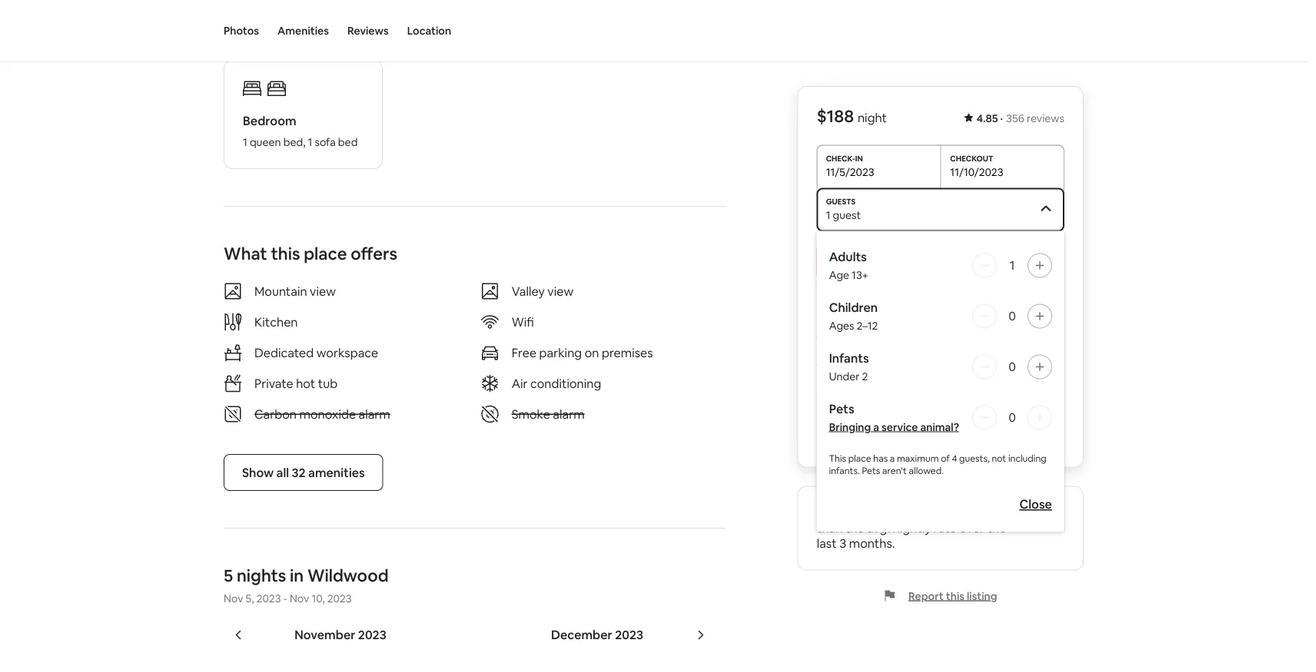 Task type: describe. For each thing, give the bounding box(es) containing it.
animal?
[[921, 420, 959, 434]]

$54
[[974, 505, 996, 521]]

maximum
[[897, 452, 939, 464]]

your dates are $54 less than the avg. nightly rate over the last 3 months.
[[817, 505, 1020, 552]]

than
[[817, 520, 843, 536]]

good
[[817, 505, 850, 521]]

0 horizontal spatial fee
[[869, 352, 888, 368]]

good price.
[[817, 505, 885, 521]]

are
[[954, 505, 972, 521]]

a inside pets bringing a service animal?
[[874, 420, 880, 434]]

conditioning
[[530, 375, 601, 391]]

valley view
[[512, 283, 574, 299]]

amenities
[[278, 24, 329, 38]]

workspace
[[317, 345, 378, 360]]

total before taxes
[[817, 433, 922, 449]]

calendar application
[[205, 610, 1242, 663]]

last
[[817, 536, 837, 552]]

monoxide
[[299, 406, 356, 422]]

1 horizontal spatial fee
[[901, 380, 920, 396]]

yet
[[988, 293, 1004, 306]]

wildwood
[[307, 565, 389, 586]]

free
[[512, 345, 537, 360]]

2023 right november
[[358, 627, 387, 643]]

pets bringing a service animal?
[[829, 401, 959, 434]]

2023 left the -
[[256, 592, 281, 606]]

private hot tub
[[254, 375, 338, 391]]

close
[[1020, 497, 1052, 512]]

nights inside 5 nights in wildwood nov 5, 2023 - nov 10, 2023
[[237, 565, 286, 586]]

1 horizontal spatial nights
[[865, 324, 900, 340]]

$188 x 5 nights button
[[817, 324, 900, 340]]

queen
[[250, 135, 281, 149]]

infants
[[829, 351, 869, 366]]

$188 night
[[817, 105, 887, 127]]

parking
[[539, 345, 582, 360]]

taxes
[[890, 433, 922, 449]]

service inside pets bringing a service animal?
[[882, 420, 918, 434]]

december
[[551, 627, 613, 643]]

mountain view
[[254, 283, 336, 299]]

2
[[862, 369, 868, 383]]

this
[[829, 452, 847, 464]]

on
[[585, 345, 599, 360]]

location
[[407, 24, 451, 38]]

1 guest button
[[817, 188, 1065, 231]]

report this listing button
[[884, 589, 998, 603]]

photos
[[224, 24, 259, 38]]

infants group
[[829, 351, 1052, 383]]

show all 32 amenities button
[[224, 454, 383, 491]]

wifi
[[512, 314, 534, 330]]

where
[[224, 20, 277, 42]]

bedroom
[[243, 112, 297, 128]]

bringing
[[829, 420, 871, 434]]

smoke alarm
[[512, 406, 585, 422]]

avg.
[[867, 520, 890, 536]]

1 inside popup button
[[826, 208, 831, 222]]

13+
[[852, 268, 869, 282]]

bed
[[338, 135, 358, 149]]

2 nov from the left
[[290, 592, 309, 606]]

close button
[[1012, 489, 1060, 520]]

your
[[891, 505, 917, 521]]

rate
[[934, 520, 957, 536]]

report this listing
[[909, 589, 998, 603]]

4.85
[[977, 111, 998, 125]]

$80
[[1043, 352, 1065, 368]]

has
[[874, 452, 888, 464]]

bedroom 1 queen bed, 1 sofa bed
[[243, 112, 358, 149]]

age
[[829, 268, 850, 282]]

what
[[224, 242, 267, 264]]

5 nights in wildwood nov 5, 2023 - nov 10, 2023
[[224, 565, 389, 606]]

dedicated workspace
[[254, 345, 378, 360]]

november 2023
[[295, 627, 387, 643]]

1 nov from the left
[[224, 592, 243, 606]]

this place has a maximum of 4 guests, not including infants. pets aren't allowed.
[[829, 452, 1047, 477]]

photos button
[[224, 0, 259, 62]]

aren't
[[883, 465, 907, 477]]

over
[[960, 520, 985, 536]]

$144
[[1038, 380, 1065, 396]]

11/5/2023
[[826, 165, 875, 179]]

0 for children
[[1009, 308, 1016, 324]]

sleep
[[325, 20, 368, 42]]

x
[[846, 324, 853, 340]]



Task type: locate. For each thing, give the bounding box(es) containing it.
5 right x
[[856, 324, 862, 340]]

offers
[[351, 242, 398, 264]]

pets up 'bringing'
[[829, 401, 855, 417]]

0 horizontal spatial a
[[874, 420, 880, 434]]

airbnb service fee
[[817, 380, 920, 396]]

ages
[[829, 319, 855, 333]]

show all 32 amenities
[[242, 465, 365, 480]]

a inside this place has a maximum of 4 guests, not including infants. pets aren't allowed.
[[890, 452, 895, 464]]

view for mountain view
[[310, 283, 336, 299]]

a right 'bringing'
[[874, 420, 880, 434]]

$188 left x
[[817, 324, 844, 340]]

place up mountain view
[[304, 242, 347, 264]]

1 vertical spatial this
[[946, 589, 965, 603]]

this for report
[[946, 589, 965, 603]]

1 horizontal spatial the
[[987, 520, 1007, 536]]

a right has
[[890, 452, 895, 464]]

night
[[858, 110, 887, 126]]

guest
[[833, 208, 861, 222]]

1 $188 from the top
[[817, 105, 854, 127]]

airbnb service fee button
[[817, 380, 920, 396]]

0 horizontal spatial nights
[[237, 565, 286, 586]]

1 vertical spatial a
[[890, 452, 895, 464]]

alarm
[[359, 406, 390, 422], [553, 406, 585, 422]]

0 inside the infants group
[[1009, 359, 1016, 375]]

adults
[[829, 249, 867, 265]]

under
[[829, 369, 860, 383]]

report
[[909, 589, 944, 603]]

$188 left night
[[817, 105, 854, 127]]

months.
[[849, 536, 895, 552]]

0 for pets
[[1009, 410, 1016, 426]]

be
[[929, 293, 942, 306]]

in
[[290, 565, 304, 586]]

1 horizontal spatial this
[[946, 589, 965, 603]]

2023 right december
[[615, 627, 644, 643]]

1 horizontal spatial pets
[[862, 465, 881, 477]]

where you'll sleep
[[224, 20, 368, 42]]

view right the valley
[[548, 283, 574, 299]]

1 vertical spatial 0
[[1009, 359, 1016, 375]]

alarm right monoxide
[[359, 406, 390, 422]]

nights up 5,
[[237, 565, 286, 586]]

smoke
[[512, 406, 550, 422]]

nov left 5,
[[224, 592, 243, 606]]

you'll
[[281, 20, 322, 42]]

1 vertical spatial pets
[[862, 465, 881, 477]]

4.85 · 356 reviews
[[977, 111, 1065, 125]]

0 horizontal spatial 5
[[224, 565, 233, 586]]

alarm down conditioning
[[553, 406, 585, 422]]

1 the from the left
[[845, 520, 865, 536]]

you won't be charged yet
[[878, 293, 1004, 306]]

this
[[271, 242, 300, 264], [946, 589, 965, 603]]

0 vertical spatial service
[[858, 380, 898, 396]]

view down what this place offers
[[310, 283, 336, 299]]

1 vertical spatial nights
[[237, 565, 286, 586]]

listing
[[967, 589, 998, 603]]

bed,
[[283, 135, 306, 149]]

less
[[999, 505, 1020, 521]]

amenities button
[[278, 0, 329, 62]]

air conditioning
[[512, 375, 601, 391]]

2 0 from the top
[[1009, 359, 1016, 375]]

including
[[1009, 452, 1047, 464]]

3 0 from the top
[[1009, 410, 1016, 426]]

dates
[[919, 505, 951, 521]]

cleaning fee
[[817, 352, 888, 368]]

1 vertical spatial $188
[[817, 324, 844, 340]]

2023
[[256, 592, 281, 606], [327, 592, 352, 606], [358, 627, 387, 643], [615, 627, 644, 643]]

2 view from the left
[[548, 283, 574, 299]]

carbon monoxide alarm
[[254, 406, 390, 422]]

0 vertical spatial 5
[[856, 324, 862, 340]]

1 0 from the top
[[1009, 308, 1016, 324]]

nights
[[865, 324, 900, 340], [237, 565, 286, 586]]

0 vertical spatial 0
[[1009, 308, 1016, 324]]

·
[[1001, 111, 1003, 125]]

$188
[[817, 105, 854, 127], [817, 324, 844, 340]]

0 vertical spatial this
[[271, 242, 300, 264]]

place inside this place has a maximum of 4 guests, not including infants. pets aren't allowed.
[[849, 452, 872, 464]]

nights right x
[[865, 324, 900, 340]]

0 horizontal spatial the
[[845, 520, 865, 536]]

32
[[292, 465, 306, 480]]

2 $188 from the top
[[817, 324, 844, 340]]

1 horizontal spatial place
[[849, 452, 872, 464]]

nov
[[224, 592, 243, 606], [290, 592, 309, 606]]

pets group
[[829, 401, 1052, 434]]

1 vertical spatial service
[[882, 420, 918, 434]]

2 the from the left
[[987, 520, 1007, 536]]

$188 for $188 night
[[817, 105, 854, 127]]

0 horizontal spatial alarm
[[359, 406, 390, 422]]

-
[[283, 592, 287, 606]]

location button
[[407, 0, 451, 62]]

adults age 13+
[[829, 249, 869, 282]]

pets inside this place has a maximum of 4 guests, not including infants. pets aren't allowed.
[[862, 465, 881, 477]]

children ages 2–12
[[829, 300, 878, 333]]

1 alarm from the left
[[359, 406, 390, 422]]

0 horizontal spatial view
[[310, 283, 336, 299]]

5 inside 5 nights in wildwood nov 5, 2023 - nov 10, 2023
[[224, 565, 233, 586]]

2023 right 10,
[[327, 592, 352, 606]]

fee right 'infants'
[[869, 352, 888, 368]]

1 horizontal spatial a
[[890, 452, 895, 464]]

0 inside children group
[[1009, 308, 1016, 324]]

charged
[[944, 293, 985, 306]]

4
[[952, 452, 957, 464]]

0 horizontal spatial place
[[304, 242, 347, 264]]

1 inside adults group
[[1010, 258, 1015, 273]]

the right over
[[987, 520, 1007, 536]]

0 vertical spatial a
[[874, 420, 880, 434]]

2–12
[[857, 319, 878, 333]]

cleaning fee button
[[817, 352, 888, 368]]

$188 for $188 x 5 nights
[[817, 324, 844, 340]]

nightly
[[893, 520, 931, 536]]

cleaning
[[817, 352, 867, 368]]

not
[[992, 452, 1007, 464]]

children
[[829, 300, 878, 316]]

1 vertical spatial fee
[[901, 380, 920, 396]]

pets down has
[[862, 465, 881, 477]]

adults group
[[829, 249, 1052, 282]]

pets inside pets bringing a service animal?
[[829, 401, 855, 417]]

1 horizontal spatial 5
[[856, 324, 862, 340]]

this up mountain
[[271, 242, 300, 264]]

tub
[[318, 375, 338, 391]]

1 view from the left
[[310, 283, 336, 299]]

infants.
[[829, 465, 860, 477]]

free parking on premises
[[512, 345, 653, 360]]

hot
[[296, 375, 315, 391]]

children group
[[829, 300, 1052, 333]]

infants under 2
[[829, 351, 869, 383]]

0 vertical spatial nights
[[865, 324, 900, 340]]

1 horizontal spatial alarm
[[553, 406, 585, 422]]

$188 x 5 nights
[[817, 324, 900, 340]]

0 vertical spatial pets
[[829, 401, 855, 417]]

show
[[242, 465, 274, 480]]

1 vertical spatial place
[[849, 452, 872, 464]]

0 vertical spatial fee
[[869, 352, 888, 368]]

5
[[856, 324, 862, 340], [224, 565, 233, 586]]

nov right the -
[[290, 592, 309, 606]]

0 horizontal spatial nov
[[224, 592, 243, 606]]

private
[[254, 375, 293, 391]]

view for valley view
[[548, 283, 574, 299]]

11/10/2023
[[950, 165, 1004, 179]]

carbon
[[254, 406, 297, 422]]

amenities
[[308, 465, 365, 480]]

what this place offers
[[224, 242, 398, 264]]

before
[[848, 433, 887, 449]]

0 horizontal spatial pets
[[829, 401, 855, 417]]

0 vertical spatial place
[[304, 242, 347, 264]]

1 guest
[[826, 208, 861, 222]]

1 horizontal spatial nov
[[290, 592, 309, 606]]

december 2023
[[551, 627, 644, 643]]

place down before in the bottom right of the page
[[849, 452, 872, 464]]

premises
[[602, 345, 653, 360]]

dedicated
[[254, 345, 314, 360]]

won't
[[899, 293, 926, 306]]

reviews
[[1027, 111, 1065, 125]]

you
[[878, 293, 896, 306]]

fee up pets bringing a service animal?
[[901, 380, 920, 396]]

2 alarm from the left
[[553, 406, 585, 422]]

reviews button
[[347, 0, 389, 62]]

0 horizontal spatial this
[[271, 242, 300, 264]]

2 vertical spatial 0
[[1009, 410, 1016, 426]]

november
[[295, 627, 356, 643]]

valley
[[512, 283, 545, 299]]

356
[[1006, 111, 1025, 125]]

this left the listing
[[946, 589, 965, 603]]

0 vertical spatial $188
[[817, 105, 854, 127]]

this for what
[[271, 242, 300, 264]]

1 vertical spatial 5
[[224, 565, 233, 586]]

$940
[[1036, 324, 1065, 340]]

the left avg.
[[845, 520, 865, 536]]

5 left in on the left of page
[[224, 565, 233, 586]]

air
[[512, 375, 528, 391]]

all
[[276, 465, 289, 480]]

10,
[[312, 592, 325, 606]]

1 horizontal spatial view
[[548, 283, 574, 299]]

0 for infants
[[1009, 359, 1016, 375]]

0 inside 'pets' group
[[1009, 410, 1016, 426]]



Task type: vqa. For each thing, say whether or not it's contained in the screenshot.
Drinks
no



